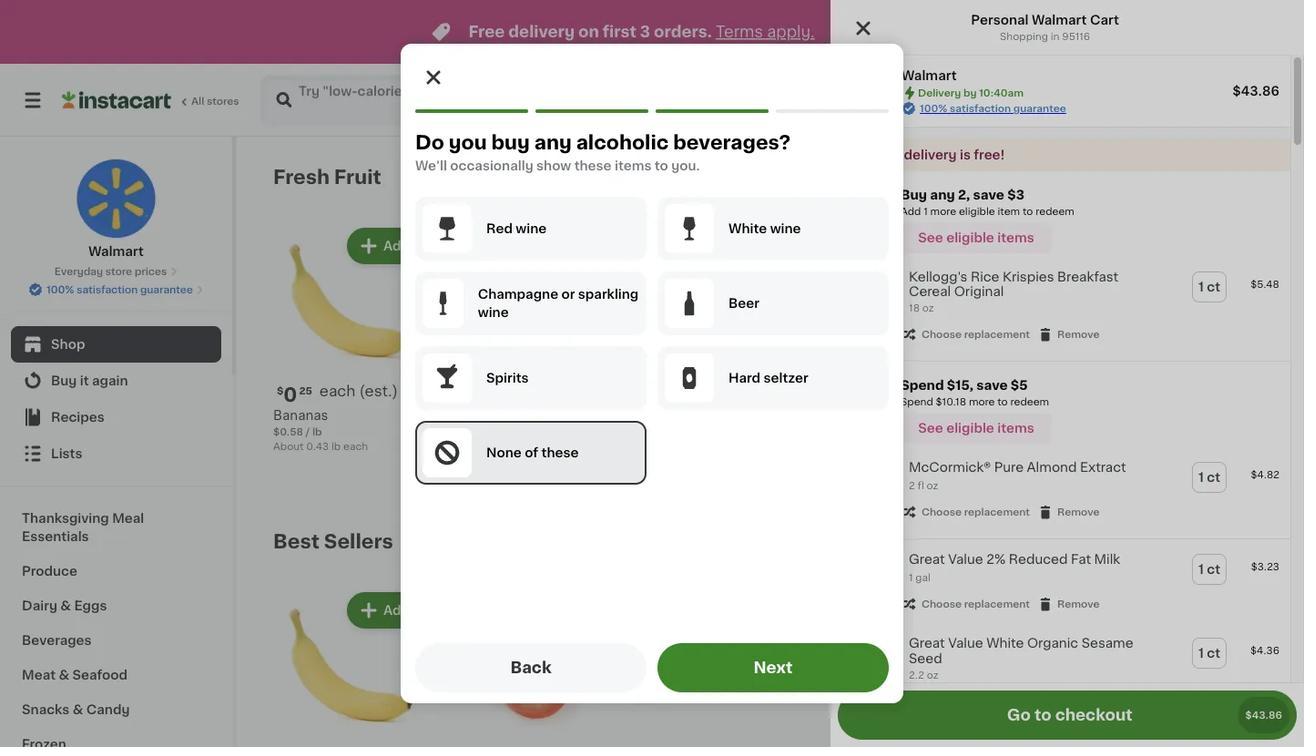 Task type: vqa. For each thing, say whether or not it's contained in the screenshot.
first all from the top
yes



Task type: describe. For each thing, give the bounding box(es) containing it.
1 remove button from the top
[[1038, 326, 1100, 343]]

1 ct for kellogg's rice krispies breakfast cereal original
[[1199, 281, 1221, 293]]

1 vertical spatial first
[[874, 149, 901, 161]]

ct for great value 2% reduced fat milk
[[1207, 563, 1221, 576]]

1 horizontal spatial 10:40am
[[1112, 93, 1173, 107]]

2 inside mccormick® pure almond extract 2 fl oz
[[909, 481, 915, 491]]

essentials
[[22, 530, 89, 543]]

view all (40+) button
[[1037, 159, 1152, 195]]

1 vertical spatial lb
[[332, 442, 341, 452]]

red wine
[[487, 222, 547, 235]]

1 vertical spatial delivery
[[904, 149, 957, 161]]

(30+)
[[1097, 535, 1132, 548]]

on
[[579, 24, 599, 40]]

recipes link
[[11, 399, 221, 435]]

0 horizontal spatial 10:40am
[[980, 88, 1024, 98]]

street
[[1009, 93, 1053, 107]]

strawberries
[[937, 409, 1018, 422]]

1 down package at the bottom right of page
[[1199, 471, 1204, 484]]

wine for red wine
[[516, 222, 547, 235]]

2.48
[[1136, 460, 1159, 470]]

all
[[191, 96, 204, 106]]

2,
[[958, 189, 971, 201]]

add button down sellers
[[349, 594, 419, 627]]

oz inside strawberries 16 oz container
[[951, 427, 963, 437]]

add button down 'fruit'
[[349, 230, 419, 262]]

seafood
[[72, 669, 128, 681]]

wine for white wine
[[770, 222, 801, 235]]

2.2
[[909, 670, 925, 680]]

sesame
[[1082, 637, 1134, 650]]

mccormick® pure almond extract button
[[909, 460, 1127, 475]]

dairy
[[22, 599, 57, 612]]

all for fresh fruit
[[1079, 170, 1094, 183]]

1237
[[851, 93, 882, 107]]

pure
[[995, 461, 1024, 474]]

free!
[[974, 149, 1005, 161]]

more inside buy any 2, save $3 add 1 more eligible item to redeem
[[931, 206, 957, 216]]

replacement for pure
[[964, 507, 1030, 517]]

great value white organic sesame seed button
[[909, 636, 1151, 665]]

eligible inside buy any 2, save $3 add 1 more eligible item to redeem
[[959, 206, 996, 216]]

red
[[487, 222, 513, 235]]

0 vertical spatial $43.86
[[1233, 85, 1280, 97]]

original
[[955, 285, 1004, 298]]

$0.58
[[273, 427, 303, 437]]

stock inside "about 2.48 lb / package many in stock"
[[1164, 478, 1193, 488]]

add button up beer
[[681, 230, 751, 262]]

snacks & candy
[[22, 703, 130, 716]]

white inside great value white organic sesame seed 2.2 oz
[[987, 637, 1024, 650]]

1 ct button for mccormick® pure almond extract
[[1193, 463, 1226, 492]]

sellers
[[324, 532, 393, 551]]

everyday store prices
[[54, 266, 167, 277]]

remove button for extract
[[1038, 504, 1100, 520]]

1 choose from the top
[[922, 330, 962, 340]]

view for best sellers
[[1044, 535, 1076, 548]]

hass
[[439, 409, 471, 422]]

choose replacement for value
[[922, 599, 1030, 609]]

1 horizontal spatial stock
[[667, 463, 695, 473]]

satisfaction inside "link"
[[950, 103, 1011, 113]]

eggs
[[74, 599, 107, 612]]

0 horizontal spatial lb
[[312, 427, 322, 437]]

reduced
[[1009, 553, 1068, 566]]

lists link
[[11, 435, 221, 472]]

you
[[449, 133, 487, 152]]

white wine
[[729, 222, 801, 235]]

$ 2 72
[[941, 385, 974, 404]]

pom
[[771, 409, 803, 422]]

1 horizontal spatial by
[[1090, 93, 1108, 107]]

fresh fruit
[[273, 167, 381, 186]]

items for buy any 2, save $3
[[998, 231, 1035, 244]]

great value 2% reduced fat milk button
[[909, 552, 1121, 567]]

saint
[[919, 93, 955, 107]]

$3
[[1008, 189, 1025, 201]]

personal
[[971, 14, 1029, 26]]

spirits
[[487, 372, 529, 384]]

choose replacement for pure
[[922, 507, 1030, 517]]

to inside spend $15, save $5 spend $10.18 more to redeem
[[998, 397, 1008, 407]]

redeem inside buy any 2, save $3 add 1 more eligible item to redeem
[[1036, 206, 1075, 216]]

almond
[[1027, 461, 1077, 474]]

spend $15, save $5 spend $10.18 more to redeem
[[901, 379, 1050, 407]]

free
[[469, 24, 505, 40]]

satisfaction inside button
[[77, 285, 138, 295]]

0 vertical spatial each
[[320, 384, 356, 398]]

value for white
[[949, 637, 984, 650]]

kellogg's rice krispies breakfast cereal original 18 oz
[[909, 271, 1119, 313]]

oz inside mccormick® pure almond extract 2 fl oz
[[927, 481, 939, 491]]

oz inside kellogg's rice krispies breakfast cereal original 18 oz
[[923, 303, 934, 313]]

meal
[[112, 512, 144, 525]]

store
[[105, 266, 132, 277]]

1 choose replacement button from the top
[[902, 326, 1030, 343]]

great value 2% reduced fat milk 1 gal
[[909, 553, 1121, 583]]

next
[[754, 660, 793, 676]]

these inside "do you buy any alcoholic beverages? we'll occasionally show these items to you."
[[575, 159, 612, 172]]

rice
[[971, 271, 1000, 283]]

view all (40+)
[[1044, 170, 1132, 183]]

wonderful
[[806, 409, 873, 422]]

walmart inside walmart link
[[89, 245, 144, 258]]

1 inside great value 2% reduced fat milk 1 gal
[[909, 573, 913, 583]]

back
[[511, 660, 552, 676]]

item
[[998, 206, 1021, 216]]

2 horizontal spatial delivery
[[1028, 93, 1087, 107]]

your first delivery is free!
[[842, 149, 1005, 161]]

cereal
[[909, 285, 951, 298]]

champagne
[[478, 288, 559, 301]]

walmart image
[[842, 67, 887, 112]]

add button up great value white organic sesame seed image
[[847, 594, 917, 627]]

james
[[959, 93, 1006, 107]]

1 vertical spatial $43.86
[[1246, 710, 1283, 720]]

save inside spend $15, save $5 spend $10.18 more to redeem
[[977, 379, 1008, 392]]

walmart inside personal walmart cart shopping in 95116
[[1032, 14, 1087, 26]]

6
[[782, 385, 795, 404]]

$15,
[[947, 379, 974, 392]]

is
[[960, 149, 971, 161]]

0 horizontal spatial stock
[[501, 445, 529, 455]]

add your shopping preferences element
[[401, 44, 904, 703]]

all stores link
[[62, 75, 241, 126]]

meat & seafood
[[22, 669, 128, 681]]

choose replacement button for great
[[902, 596, 1030, 612]]

1 choose replacement from the top
[[922, 330, 1030, 340]]

apply.
[[767, 24, 815, 40]]

see for buy
[[919, 231, 944, 244]]

of
[[525, 446, 539, 459]]

items inside "do you buy any alcoholic beverages? we'll occasionally show these items to you."
[[615, 159, 652, 172]]

0 vertical spatial many
[[457, 445, 486, 455]]

0 horizontal spatial delivery by 10:40am
[[918, 88, 1024, 98]]

seltzer
[[764, 372, 809, 384]]

wine inside champagne or sparkling wine
[[478, 306, 509, 319]]

1 left the $3.23
[[1199, 563, 1204, 576]]

in inside "about 2.48 lb / package many in stock"
[[1153, 478, 1162, 488]]

1 horizontal spatial delivery
[[918, 88, 961, 98]]

delivery by 10:40am inside delivery by 10:40am link
[[1028, 93, 1173, 107]]

1 ct for great value white organic sesame seed
[[1199, 647, 1221, 660]]

remove button for reduced
[[1038, 596, 1100, 612]]

avocado
[[514, 409, 570, 422]]

item carousel region containing fresh fruit
[[273, 159, 1255, 508]]

$0.25 each (estimated) element
[[273, 383, 425, 406]]

1 ct button for kellogg's rice krispies breakfast cereal original
[[1193, 272, 1226, 302]]

occasionally
[[450, 159, 534, 172]]

view for fresh fruit
[[1044, 170, 1076, 183]]

each (est.)
[[320, 384, 398, 398]]

see for spend
[[919, 422, 944, 435]]

0 for $ 0 74
[[450, 385, 463, 404]]

kellogg's rice krispies breakfast cereal original image
[[842, 268, 880, 306]]

any inside "do you buy any alcoholic beverages? we'll occasionally show these items to you."
[[535, 133, 572, 152]]

2%
[[987, 553, 1006, 566]]

1 left $4.36
[[1199, 647, 1204, 660]]

extract
[[1080, 461, 1127, 474]]

to inside buy any 2, save $3 add 1 more eligible item to redeem
[[1023, 206, 1034, 216]]

1 horizontal spatial 100% satisfaction guarantee
[[920, 103, 1067, 113]]

0 for $ 0 25
[[284, 385, 297, 404]]

/ inside bananas $0.58 / lb about 0.43 lb each
[[306, 427, 310, 437]]

many inside "about 2.48 lb / package many in stock"
[[1121, 478, 1150, 488]]

free delivery on first 3 orders. terms apply.
[[469, 24, 815, 40]]

we'll
[[415, 159, 447, 172]]

in inside personal walmart cart shopping in 95116
[[1051, 31, 1060, 41]]

shop
[[51, 338, 85, 351]]

$ for pom wonderful ready-to-eat pomegranate arils
[[775, 386, 782, 396]]

delivery by 10:40am link
[[999, 89, 1173, 111]]

add inside buy any 2, save $3 add 1 more eligible item to redeem
[[901, 206, 921, 216]]

$ 6 47
[[775, 385, 809, 404]]

dairy & eggs link
[[11, 589, 221, 623]]

1 inside hass large avocado 1 ct
[[439, 427, 444, 437]]

1 vertical spatial these
[[542, 446, 579, 459]]

product group for buy any 2, save $3
[[831, 257, 1291, 354]]

again
[[92, 374, 128, 387]]

thanksgiving meal essentials
[[22, 512, 144, 543]]

everyday store prices link
[[54, 264, 178, 279]]

guarantee inside button
[[140, 285, 193, 295]]

1 vertical spatial walmart
[[902, 69, 957, 82]]

/ inside "about 2.48 lb / package many in stock"
[[1173, 460, 1177, 470]]



Task type: locate. For each thing, give the bounding box(es) containing it.
limited time offer region
[[0, 0, 1251, 64]]

view up fat
[[1044, 535, 1076, 548]]

about inside bananas $0.58 / lb about 0.43 lb each
[[273, 442, 304, 452]]

1 vertical spatial many in stock
[[623, 463, 695, 473]]

great for great value white organic sesame seed
[[909, 637, 945, 650]]

save right 2, at the right
[[974, 189, 1005, 201]]

kellogg's rice krispies breakfast cereal original button
[[909, 270, 1151, 299]]

delivery inside button
[[620, 94, 675, 107]]

product group
[[273, 224, 425, 454], [439, 224, 591, 461], [605, 224, 757, 479], [771, 224, 923, 492], [937, 224, 1089, 439], [273, 589, 425, 747], [771, 589, 923, 747], [937, 589, 1089, 747]]

0 vertical spatial great
[[909, 553, 945, 566]]

ct down hass
[[446, 427, 457, 437]]

eligible for 2,
[[947, 231, 995, 244]]

many in stock
[[457, 445, 529, 455], [623, 463, 695, 473]]

white inside add your shopping preferences element
[[729, 222, 767, 235]]

1 horizontal spatial about
[[1103, 460, 1134, 470]]

each inside bananas $0.58 / lb about 0.43 lb each
[[343, 442, 368, 452]]

0 vertical spatial 100%
[[920, 103, 948, 113]]

choose replacement up 2%
[[922, 507, 1030, 517]]

value inside great value white organic sesame seed 2.2 oz
[[949, 637, 984, 650]]

0 horizontal spatial guarantee
[[140, 285, 193, 295]]

great up seed
[[909, 637, 945, 650]]

save right 72
[[977, 379, 1008, 392]]

choose for great
[[922, 599, 962, 609]]

1 vertical spatial redeem
[[1011, 397, 1050, 407]]

1 promotion-wrapper element from the top
[[831, 171, 1291, 362]]

0 vertical spatial see eligible items
[[919, 231, 1035, 244]]

strawberries 16 oz container
[[937, 409, 1018, 437]]

produce
[[22, 565, 77, 578]]

0 vertical spatial guarantee
[[1014, 103, 1067, 113]]

1 horizontal spatial 100%
[[920, 103, 948, 113]]

snacks
[[22, 703, 70, 716]]

& for dairy
[[60, 599, 71, 612]]

eligible down strawberries
[[947, 422, 995, 435]]

buy inside buy any 2, save $3 add 1 more eligible item to redeem
[[901, 189, 928, 201]]

2 horizontal spatial stock
[[1164, 478, 1193, 488]]

ct left $5.48
[[1207, 281, 1221, 293]]

replacement for value
[[964, 599, 1030, 609]]

to up strawberries
[[998, 397, 1008, 407]]

remove for reduced
[[1058, 599, 1100, 609]]

promotion-wrapper element containing spend $15, save $5
[[831, 362, 1291, 540]]

product group containing great value 2% reduced fat milk
[[831, 540, 1291, 623]]

ct for kellogg's rice krispies breakfast cereal original
[[1207, 281, 1221, 293]]

about inside "about 2.48 lb / package many in stock"
[[1103, 460, 1134, 470]]

2 left fl
[[909, 481, 915, 491]]

go
[[1007, 707, 1031, 723]]

redeem down $5
[[1011, 397, 1050, 407]]

container
[[965, 427, 1017, 437]]

0 vertical spatial these
[[575, 159, 612, 172]]

1 vertical spatial 100% satisfaction guarantee
[[47, 285, 193, 295]]

$ left 74
[[443, 386, 450, 396]]

about left 2.48
[[1103, 460, 1134, 470]]

add button up the "organic"
[[1013, 594, 1083, 627]]

0 horizontal spatial by
[[964, 88, 977, 98]]

remove button up the "organic"
[[1038, 596, 1100, 612]]

delivery left is
[[904, 149, 957, 161]]

2 inside product group
[[947, 385, 960, 404]]

$ down "seltzer"
[[775, 386, 782, 396]]

1 vertical spatial buy
[[51, 374, 77, 387]]

1 ct for great value 2% reduced fat milk
[[1199, 563, 1221, 576]]

see down $10.18
[[919, 422, 944, 435]]

choose replacement button for mccormick®
[[902, 504, 1030, 520]]

in down hass large avocado 1 ct
[[489, 445, 498, 455]]

white up beer
[[729, 222, 767, 235]]

product group containing 6
[[771, 224, 923, 492]]

2 horizontal spatial lb
[[1161, 460, 1170, 470]]

all left (40+)
[[1079, 170, 1094, 183]]

1 horizontal spatial satisfaction
[[950, 103, 1011, 113]]

1 horizontal spatial buy
[[901, 189, 928, 201]]

lb right 0.43
[[332, 442, 341, 452]]

product group
[[831, 257, 1291, 354], [831, 447, 1291, 531], [831, 540, 1291, 623]]

walmart link
[[76, 159, 156, 261]]

1 ct left $5.48
[[1199, 281, 1221, 293]]

1 vertical spatial eligible
[[947, 231, 995, 244]]

3
[[640, 24, 651, 40]]

2 value from the top
[[949, 637, 984, 650]]

ct inside hass large avocado 1 ct
[[446, 427, 457, 437]]

see eligible items
[[919, 231, 1035, 244], [919, 422, 1035, 435]]

2 choose from the top
[[922, 507, 962, 517]]

11
[[1239, 94, 1250, 107]]

2 spend from the top
[[901, 397, 934, 407]]

1 left gal on the right bottom of page
[[909, 573, 913, 583]]

1 great from the top
[[909, 553, 945, 566]]

0 vertical spatial stock
[[501, 445, 529, 455]]

white left the "organic"
[[987, 637, 1024, 650]]

choose replacement button down mccormick®
[[902, 504, 1030, 520]]

1 ct for mccormick® pure almond extract
[[1199, 471, 1221, 484]]

1 vertical spatial value
[[949, 637, 984, 650]]

1 vertical spatial great
[[909, 637, 945, 650]]

0 horizontal spatial more
[[931, 206, 957, 216]]

1 vertical spatial satisfaction
[[77, 285, 138, 295]]

1 ct button for great value 2% reduced fat milk
[[1193, 555, 1226, 584]]

redeem inside spend $15, save $5 spend $10.18 more to redeem
[[1011, 397, 1050, 407]]

1 0 from the left
[[284, 385, 297, 404]]

2 all from the top
[[1079, 535, 1094, 548]]

2 promotion-wrapper element from the top
[[831, 362, 1291, 540]]

1 ct button left $4.82
[[1193, 463, 1226, 492]]

more down your first delivery is free!
[[931, 206, 957, 216]]

$ for hass large avocado
[[443, 386, 450, 396]]

1 ct button left $5.48
[[1193, 272, 1226, 302]]

item carousel region
[[273, 159, 1255, 508], [273, 523, 1255, 747]]

remove up view all (30+)
[[1058, 507, 1100, 517]]

orders.
[[654, 24, 712, 40]]

2 vertical spatial remove button
[[1038, 596, 1100, 612]]

value
[[949, 553, 984, 566], [949, 637, 984, 650]]

2
[[947, 385, 960, 404], [909, 481, 915, 491]]

2 choose replacement from the top
[[922, 507, 1030, 517]]

next button
[[658, 643, 889, 692]]

fruit
[[334, 167, 381, 186]]

2 great from the top
[[909, 637, 945, 650]]

eligible for save
[[947, 422, 995, 435]]

2 product group from the top
[[831, 447, 1291, 531]]

show
[[537, 159, 571, 172]]

delivery button
[[604, 82, 691, 118]]

4 1 ct button from the top
[[1193, 639, 1226, 668]]

3 replacement from the top
[[964, 599, 1030, 609]]

buy
[[492, 133, 530, 152]]

first inside limited time offer 'region'
[[603, 24, 637, 40]]

& left eggs
[[60, 599, 71, 612]]

clementines
[[605, 427, 687, 440]]

2 $ from the left
[[443, 386, 450, 396]]

25
[[299, 386, 312, 396]]

walmart up everyday store prices "link"
[[89, 245, 144, 258]]

to inside "do you buy any alcoholic beverages? we'll occasionally show these items to you."
[[655, 159, 669, 172]]

0 vertical spatial 2
[[947, 385, 960, 404]]

1237 east saint james street
[[851, 93, 1053, 107]]

to
[[655, 159, 669, 172], [1023, 206, 1034, 216], [998, 397, 1008, 407], [1035, 707, 1052, 723]]

0 horizontal spatial /
[[306, 427, 310, 437]]

1 spend from the top
[[901, 379, 944, 392]]

see eligible items down buy any 2, save $3 add 1 more eligible item to redeem
[[919, 231, 1035, 244]]

0 vertical spatial about
[[273, 442, 304, 452]]

items for spend $15, save $5
[[998, 422, 1035, 435]]

guarantee
[[1014, 103, 1067, 113], [140, 285, 193, 295]]

redeem right item
[[1036, 206, 1075, 216]]

remove for extract
[[1058, 507, 1100, 517]]

1 horizontal spatial white
[[987, 637, 1024, 650]]

view left (40+)
[[1044, 170, 1076, 183]]

3 remove button from the top
[[1038, 596, 1100, 612]]

beer
[[729, 297, 760, 310]]

0 horizontal spatial 0
[[284, 385, 297, 404]]

ct for great value white organic sesame seed
[[1207, 647, 1221, 660]]

value for 2%
[[949, 553, 984, 566]]

0 horizontal spatial many in stock
[[457, 445, 529, 455]]

product group containing 2
[[937, 224, 1089, 439]]

all stores
[[191, 96, 239, 106]]

instacart logo image
[[62, 89, 171, 111]]

0 vertical spatial see
[[919, 231, 944, 244]]

all for best sellers
[[1079, 535, 1094, 548]]

1 vertical spatial more
[[969, 397, 995, 407]]

74
[[465, 386, 478, 396]]

0 horizontal spatial any
[[535, 133, 572, 152]]

1 vertical spatial see eligible items button
[[901, 413, 1052, 444]]

3 choose replacement button from the top
[[902, 596, 1030, 612]]

each right '25'
[[320, 384, 356, 398]]

great up gal on the right bottom of page
[[909, 553, 945, 566]]

1 horizontal spatial delivery by 10:40am
[[1028, 93, 1173, 107]]

1 ct button left $4.36
[[1193, 639, 1226, 668]]

delivery right east
[[918, 88, 961, 98]]

none
[[487, 446, 522, 459]]

about down $0.58
[[273, 442, 304, 452]]

1 horizontal spatial 0
[[450, 385, 463, 404]]

3 1 ct button from the top
[[1193, 555, 1226, 584]]

1
[[924, 206, 928, 216], [1199, 281, 1204, 293], [439, 427, 444, 437], [1199, 471, 1204, 484], [1199, 563, 1204, 576], [909, 573, 913, 583], [1199, 647, 1204, 660]]

buy it again
[[51, 374, 128, 387]]

delivery left on
[[509, 24, 575, 40]]

in down 2.48
[[1153, 478, 1162, 488]]

1 horizontal spatial many in stock
[[623, 463, 695, 473]]

2 0 from the left
[[450, 385, 463, 404]]

save inside buy any 2, save $3 add 1 more eligible item to redeem
[[974, 189, 1005, 201]]

hard
[[729, 372, 761, 384]]

any left 2, at the right
[[930, 189, 955, 201]]

0 vertical spatial satisfaction
[[950, 103, 1011, 113]]

buy for buy it again
[[51, 374, 77, 387]]

more inside spend $15, save $5 spend $10.18 more to redeem
[[969, 397, 995, 407]]

view all (30+) button
[[1037, 523, 1152, 559]]

2 vertical spatial eligible
[[947, 422, 995, 435]]

1 vertical spatial any
[[930, 189, 955, 201]]

beverages link
[[11, 623, 221, 658]]

$ inside $ 0 25
[[277, 386, 284, 396]]

1 vertical spatial remove button
[[1038, 504, 1100, 520]]

2 choose replacement button from the top
[[902, 504, 1030, 520]]

10:40am
[[980, 88, 1024, 98], [1112, 93, 1173, 107]]

prices
[[135, 266, 167, 277]]

lb inside "about 2.48 lb / package many in stock"
[[1161, 460, 1170, 470]]

3 choose from the top
[[922, 599, 962, 609]]

1 horizontal spatial delivery
[[904, 149, 957, 161]]

see eligible items down strawberries
[[919, 422, 1035, 435]]

100% inside "link"
[[920, 103, 948, 113]]

1 down your first delivery is free!
[[924, 206, 928, 216]]

4 $ from the left
[[941, 386, 947, 396]]

1 1 ct button from the top
[[1193, 272, 1226, 302]]

1 ct button
[[1193, 272, 1226, 302], [1193, 463, 1226, 492], [1193, 555, 1226, 584], [1193, 639, 1226, 668]]

product group for spend $15, save $5
[[831, 447, 1291, 531]]

2 1 ct from the top
[[1199, 471, 1221, 484]]

100%
[[920, 103, 948, 113], [47, 285, 74, 295]]

1 view from the top
[[1044, 170, 1076, 183]]

100% satisfaction guarantee up free!
[[920, 103, 1067, 113]]

1 see from the top
[[919, 231, 944, 244]]

delivery down 95116
[[1028, 93, 1087, 107]]

2 item carousel region from the top
[[273, 523, 1255, 747]]

ct left $4.36
[[1207, 647, 1221, 660]]

package
[[1180, 460, 1223, 470]]

11 button
[[1194, 78, 1269, 122]]

remove button
[[1038, 326, 1100, 343], [1038, 504, 1100, 520], [1038, 596, 1100, 612]]

2 see eligible items button from the top
[[901, 413, 1052, 444]]

choose replacement button down original
[[902, 326, 1030, 343]]

3 remove from the top
[[1058, 599, 1100, 609]]

1 vertical spatial all
[[1079, 535, 1094, 548]]

0 horizontal spatial white
[[729, 222, 767, 235]]

buy down your first delivery is free!
[[901, 189, 928, 201]]

0 horizontal spatial wine
[[478, 306, 509, 319]]

1 ct button for great value white organic sesame seed
[[1193, 639, 1226, 668]]

1 vertical spatial items
[[998, 231, 1035, 244]]

see eligible items for 2,
[[919, 231, 1035, 244]]

3 1 ct from the top
[[1199, 563, 1221, 576]]

see up kellogg's
[[919, 231, 944, 244]]

0 vertical spatial any
[[535, 133, 572, 152]]

many left "none"
[[457, 445, 486, 455]]

1 vertical spatial stock
[[667, 463, 695, 473]]

1 remove from the top
[[1058, 330, 1100, 340]]

california
[[645, 409, 706, 422]]

$4.36
[[1251, 646, 1280, 656]]

fat
[[1071, 553, 1091, 566]]

0 horizontal spatial satisfaction
[[77, 285, 138, 295]]

/
[[306, 427, 310, 437], [1173, 460, 1177, 470]]

choose for mccormick®
[[922, 507, 962, 517]]

1 value from the top
[[949, 553, 984, 566]]

1 vertical spatial /
[[1173, 460, 1177, 470]]

47
[[797, 386, 809, 396]]

to-
[[818, 427, 837, 440]]

hard seltzer
[[729, 372, 809, 384]]

choose replacement button down gal on the right bottom of page
[[902, 596, 1030, 612]]

bananas $0.58 / lb about 0.43 lb each
[[273, 409, 368, 452]]

1 horizontal spatial any
[[930, 189, 955, 201]]

choose replacement down original
[[922, 330, 1030, 340]]

by down 95116
[[1090, 93, 1108, 107]]

1 see eligible items from the top
[[919, 231, 1035, 244]]

stock
[[501, 445, 529, 455], [667, 463, 695, 473], [1164, 478, 1193, 488]]

1 item carousel region from the top
[[273, 159, 1255, 508]]

value inside great value 2% reduced fat milk 1 gal
[[949, 553, 984, 566]]

oz right fl
[[927, 481, 939, 491]]

3 product group from the top
[[831, 540, 1291, 623]]

eat
[[837, 427, 858, 440]]

halos california clementines
[[605, 409, 706, 440]]

$ inside the $ 0 74
[[443, 386, 450, 396]]

$ left '25'
[[277, 386, 284, 396]]

100% inside button
[[47, 285, 74, 295]]

72
[[962, 386, 974, 396]]

1 vertical spatial white
[[987, 637, 1024, 650]]

any up "show"
[[535, 133, 572, 152]]

1 product group from the top
[[831, 257, 1291, 354]]

& right meat
[[59, 669, 69, 681]]

None search field
[[261, 75, 580, 126]]

many down clementines in the bottom of the page
[[623, 463, 652, 473]]

2 vertical spatial choose replacement
[[922, 599, 1030, 609]]

2 see eligible items from the top
[[919, 422, 1035, 435]]

0 vertical spatial /
[[306, 427, 310, 437]]

champagne or sparkling wine
[[478, 288, 639, 319]]

0 vertical spatial first
[[603, 24, 637, 40]]

1 vertical spatial 100%
[[47, 285, 74, 295]]

0 vertical spatial more
[[931, 206, 957, 216]]

guarantee inside "link"
[[1014, 103, 1067, 113]]

0 vertical spatial value
[[949, 553, 984, 566]]

to right go
[[1035, 707, 1052, 723]]

& inside "link"
[[73, 703, 83, 716]]

2 replacement from the top
[[964, 507, 1030, 517]]

replacement down kellogg's rice krispies breakfast cereal original 18 oz
[[964, 330, 1030, 340]]

walmart logo image
[[76, 159, 156, 239]]

best
[[273, 532, 320, 551]]

eligible down 2, at the right
[[959, 206, 996, 216]]

1 replacement from the top
[[964, 330, 1030, 340]]

0 vertical spatial delivery
[[509, 24, 575, 40]]

beverages?
[[674, 133, 791, 152]]

0 vertical spatial remove
[[1058, 330, 1100, 340]]

walmart up 95116
[[1032, 14, 1087, 26]]

1 vertical spatial guarantee
[[140, 285, 193, 295]]

2 view from the top
[[1044, 535, 1076, 548]]

great value white organic sesame seed image
[[842, 634, 880, 673]]

add button
[[349, 230, 419, 262], [681, 230, 751, 262], [847, 230, 917, 262], [1013, 230, 1083, 262], [349, 594, 419, 627], [847, 594, 917, 627], [1013, 594, 1083, 627]]

buy inside buy it again link
[[51, 374, 77, 387]]

1 vertical spatial replacement
[[964, 507, 1030, 517]]

2 1 ct button from the top
[[1193, 463, 1226, 492]]

great inside great value white organic sesame seed 2.2 oz
[[909, 637, 945, 650]]

1 vertical spatial see
[[919, 422, 944, 435]]

see eligible items button for 2,
[[901, 222, 1052, 253]]

promotion-wrapper element
[[831, 171, 1291, 362], [831, 362, 1291, 540]]

arils
[[861, 446, 888, 458]]

&
[[60, 599, 71, 612], [59, 669, 69, 681], [73, 703, 83, 716]]

see eligible items for save
[[919, 422, 1035, 435]]

0 vertical spatial save
[[974, 189, 1005, 201]]

product group containing mccormick® pure almond extract
[[831, 447, 1291, 531]]

stock down clementines in the bottom of the page
[[667, 463, 695, 473]]

product group containing kellogg's rice krispies breakfast cereal original
[[831, 257, 1291, 354]]

$4.82
[[1251, 470, 1280, 480]]

$ inside $ 2 72
[[941, 386, 947, 396]]

lb up 0.43
[[312, 427, 322, 437]]

spend left $10.18
[[901, 397, 934, 407]]

promotion-wrapper element containing buy any 2, save $3
[[831, 171, 1291, 362]]

best sellers
[[273, 532, 393, 551]]

remove button down breakfast in the top right of the page
[[1038, 326, 1100, 343]]

any
[[535, 133, 572, 152], [930, 189, 955, 201]]

oz right 16
[[951, 427, 963, 437]]

0 vertical spatial redeem
[[1036, 206, 1075, 216]]

2 remove from the top
[[1058, 507, 1100, 517]]

ct for mccormick® pure almond extract
[[1207, 471, 1221, 484]]

1 vertical spatial save
[[977, 379, 1008, 392]]

1 vertical spatial many
[[623, 463, 652, 473]]

$ inside $ 6 47
[[775, 386, 782, 396]]

0 horizontal spatial walmart
[[89, 245, 144, 258]]

1 ct down package at the bottom right of page
[[1199, 471, 1221, 484]]

& for meat
[[59, 669, 69, 681]]

see eligible items button down spend $15, save $5 spend $10.18 more to redeem
[[901, 413, 1052, 444]]

delivery by 10:40am up 100% satisfaction guarantee "link"
[[918, 88, 1024, 98]]

4 1 ct from the top
[[1199, 647, 1221, 660]]

replacement down mccormick® pure almond extract 2 fl oz at the bottom of page
[[964, 507, 1030, 517]]

0 horizontal spatial 100%
[[47, 285, 74, 295]]

3 choose replacement from the top
[[922, 599, 1030, 609]]

stock down package at the bottom right of page
[[1164, 478, 1193, 488]]

replacement down great value 2% reduced fat milk 1 gal
[[964, 599, 1030, 609]]

10:40am up (40+)
[[1112, 93, 1173, 107]]

1 ct left the $3.23
[[1199, 563, 1221, 576]]

10:40am up 100% satisfaction guarantee "link"
[[980, 88, 1024, 98]]

oz inside great value white organic sesame seed 2.2 oz
[[927, 670, 939, 680]]

buy for buy any 2, save $3 add 1 more eligible item to redeem
[[901, 189, 928, 201]]

2 vertical spatial items
[[998, 422, 1035, 435]]

2 vertical spatial remove
[[1058, 599, 1100, 609]]

back button
[[415, 643, 647, 692]]

choose replacement button
[[902, 326, 1030, 343], [902, 504, 1030, 520], [902, 596, 1030, 612]]

2 vertical spatial &
[[73, 703, 83, 716]]

item carousel region containing best sellers
[[273, 523, 1255, 747]]

see eligible items button for save
[[901, 413, 1052, 444]]

first right the your
[[874, 149, 901, 161]]

1 all from the top
[[1079, 170, 1094, 183]]

0 vertical spatial lb
[[312, 427, 322, 437]]

$10.18
[[936, 397, 967, 407]]

1 left $5.48
[[1199, 281, 1204, 293]]

to right item
[[1023, 206, 1034, 216]]

everyday
[[54, 266, 103, 277]]

meat & seafood link
[[11, 658, 221, 692]]

many in stock down clementines in the bottom of the page
[[623, 463, 695, 473]]

0 vertical spatial choose replacement button
[[902, 326, 1030, 343]]

beverages
[[22, 634, 92, 647]]

$5
[[1011, 379, 1028, 392]]

sparkling
[[578, 288, 639, 301]]

1 vertical spatial &
[[59, 669, 69, 681]]

$ 0 25
[[277, 385, 312, 404]]

mccormick®
[[909, 461, 991, 474]]

2 see from the top
[[919, 422, 944, 435]]

0 vertical spatial replacement
[[964, 330, 1030, 340]]

delivery inside limited time offer 'region'
[[509, 24, 575, 40]]

2 vertical spatial walmart
[[89, 245, 144, 258]]

3 $ from the left
[[775, 386, 782, 396]]

/ left package at the bottom right of page
[[1173, 460, 1177, 470]]

0 left 74
[[450, 385, 463, 404]]

delivery by 10:40am down 95116
[[1028, 93, 1173, 107]]

1 see eligible items button from the top
[[901, 222, 1052, 253]]

0 vertical spatial many in stock
[[457, 445, 529, 455]]

$ for strawberries
[[941, 386, 947, 396]]

add button up "kellogg's rice krispies breakfast cereal original" image
[[847, 230, 917, 262]]

candy
[[86, 703, 130, 716]]

1 vertical spatial view
[[1044, 535, 1076, 548]]

service type group
[[604, 82, 800, 118]]

your
[[842, 149, 871, 161]]

items up mccormick® pure almond extract button
[[998, 422, 1035, 435]]

stock down hass large avocado 1 ct
[[501, 445, 529, 455]]

great inside great value 2% reduced fat milk 1 gal
[[909, 553, 945, 566]]

$ up $10.18
[[941, 386, 947, 396]]

fresh
[[273, 167, 330, 186]]

0 horizontal spatial buy
[[51, 374, 77, 387]]

1 inside buy any 2, save $3 add 1 more eligible item to redeem
[[924, 206, 928, 216]]

100% satisfaction guarantee inside button
[[47, 285, 193, 295]]

add button up krispies
[[1013, 230, 1083, 262]]

delivery up "alcoholic"
[[620, 94, 675, 107]]

great for great value 2% reduced fat milk
[[909, 553, 945, 566]]

eligible down buy any 2, save $3 add 1 more eligible item to redeem
[[947, 231, 995, 244]]

recipes
[[51, 411, 105, 424]]

more up strawberries
[[969, 397, 995, 407]]

remove button up view all (30+)
[[1038, 504, 1100, 520]]

go to checkout
[[1007, 707, 1133, 723]]

spend
[[901, 379, 944, 392], [901, 397, 934, 407]]

1 $ from the left
[[277, 386, 284, 396]]

gal
[[916, 573, 931, 583]]

1 vertical spatial item carousel region
[[273, 523, 1255, 747]]

krispies
[[1003, 271, 1055, 283]]

any inside buy any 2, save $3 add 1 more eligible item to redeem
[[930, 189, 955, 201]]

1 1 ct from the top
[[1199, 281, 1221, 293]]

0 horizontal spatial many
[[457, 445, 486, 455]]

personal walmart cart shopping in 95116
[[971, 14, 1120, 41]]

& for snacks
[[73, 703, 83, 716]]

items down "alcoholic"
[[615, 159, 652, 172]]

0 vertical spatial walmart
[[1032, 14, 1087, 26]]

see eligible items button down buy any 2, save $3 add 1 more eligible item to redeem
[[901, 222, 1052, 253]]

1 vertical spatial each
[[343, 442, 368, 452]]

0 vertical spatial all
[[1079, 170, 1094, 183]]

1 vertical spatial choose replacement button
[[902, 504, 1030, 520]]

white
[[729, 222, 767, 235], [987, 637, 1024, 650]]

2 remove button from the top
[[1038, 504, 1100, 520]]

1 horizontal spatial first
[[874, 149, 901, 161]]

1 horizontal spatial many
[[623, 463, 652, 473]]

0 vertical spatial product group
[[831, 257, 1291, 354]]

0 vertical spatial view
[[1044, 170, 1076, 183]]

in down clementines in the bottom of the page
[[655, 463, 664, 473]]



